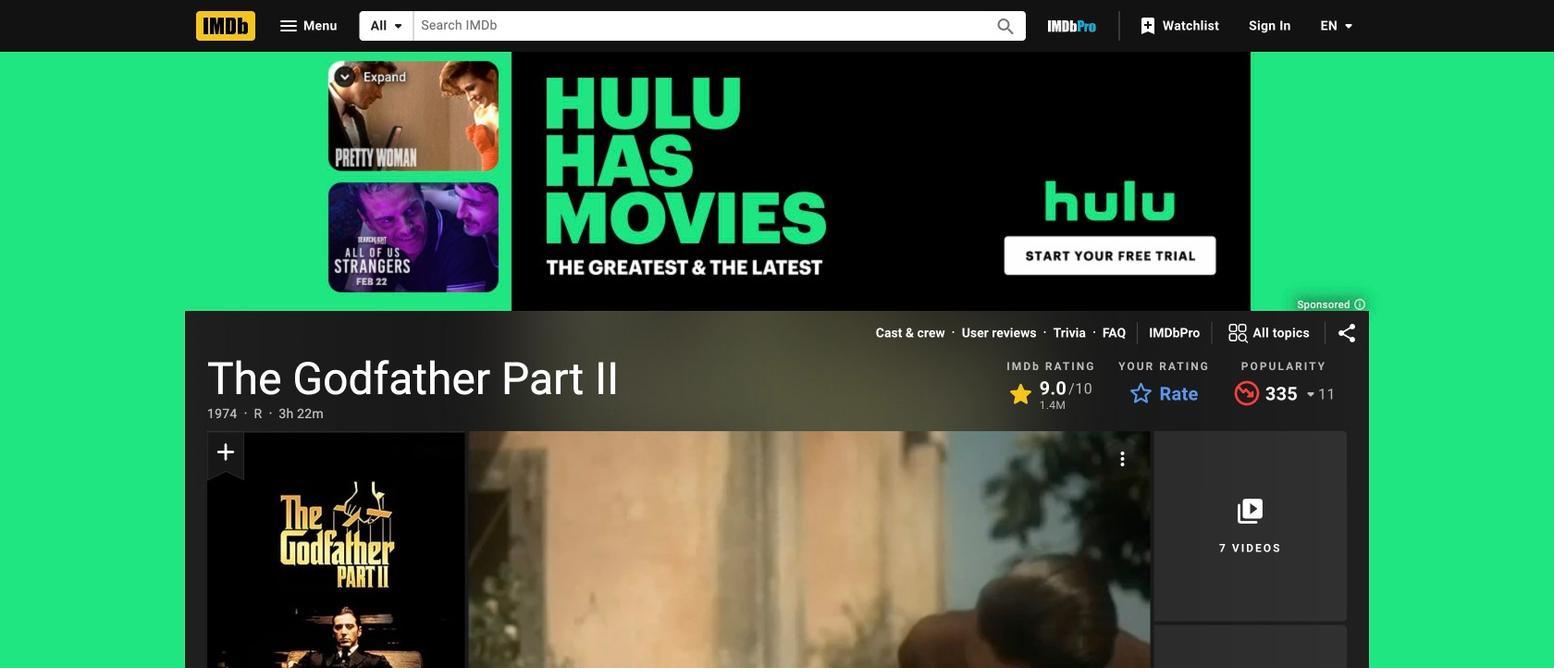 Task type: describe. For each thing, give the bounding box(es) containing it.
home image
[[196, 11, 255, 41]]

Search IMDb text field
[[414, 11, 974, 40]]

watch the godfather: part ii element
[[469, 431, 1151, 668]]

0 horizontal spatial arrow drop down image
[[1300, 383, 1322, 405]]

arrow drop down image
[[387, 15, 409, 37]]

categories image
[[1227, 322, 1250, 344]]

1 horizontal spatial group
[[469, 431, 1151, 668]]

0 horizontal spatial group
[[207, 431, 465, 668]]

video player application
[[469, 431, 1151, 668]]

1 horizontal spatial arrow drop down image
[[1338, 15, 1360, 37]]

submit search image
[[995, 16, 1017, 38]]

watchlist image
[[1137, 15, 1159, 37]]



Task type: vqa. For each thing, say whether or not it's contained in the screenshot.
He inside the Jacob Elordi was born on June 26, in Brisbane, Australia as Jacob Nathaniel Elordi. He is an actor known for Emerald Fennell's
no



Task type: locate. For each thing, give the bounding box(es) containing it.
video autoplay preference image
[[1112, 448, 1134, 470]]

trailer for the godfather: part ii image
[[469, 431, 1151, 668]]

None search field
[[360, 11, 1026, 41]]

share on social media image
[[1336, 322, 1359, 344]]

1 vertical spatial arrow drop down image
[[1300, 383, 1322, 405]]

0 vertical spatial arrow drop down image
[[1338, 15, 1360, 37]]

group
[[469, 431, 1151, 668], [207, 431, 465, 668]]

menu image
[[278, 15, 300, 37]]

arrow drop down image
[[1338, 15, 1360, 37], [1300, 383, 1322, 405]]

al pacino in the godfather part ii (1974) image
[[207, 433, 465, 668]]

None field
[[414, 11, 974, 40]]



